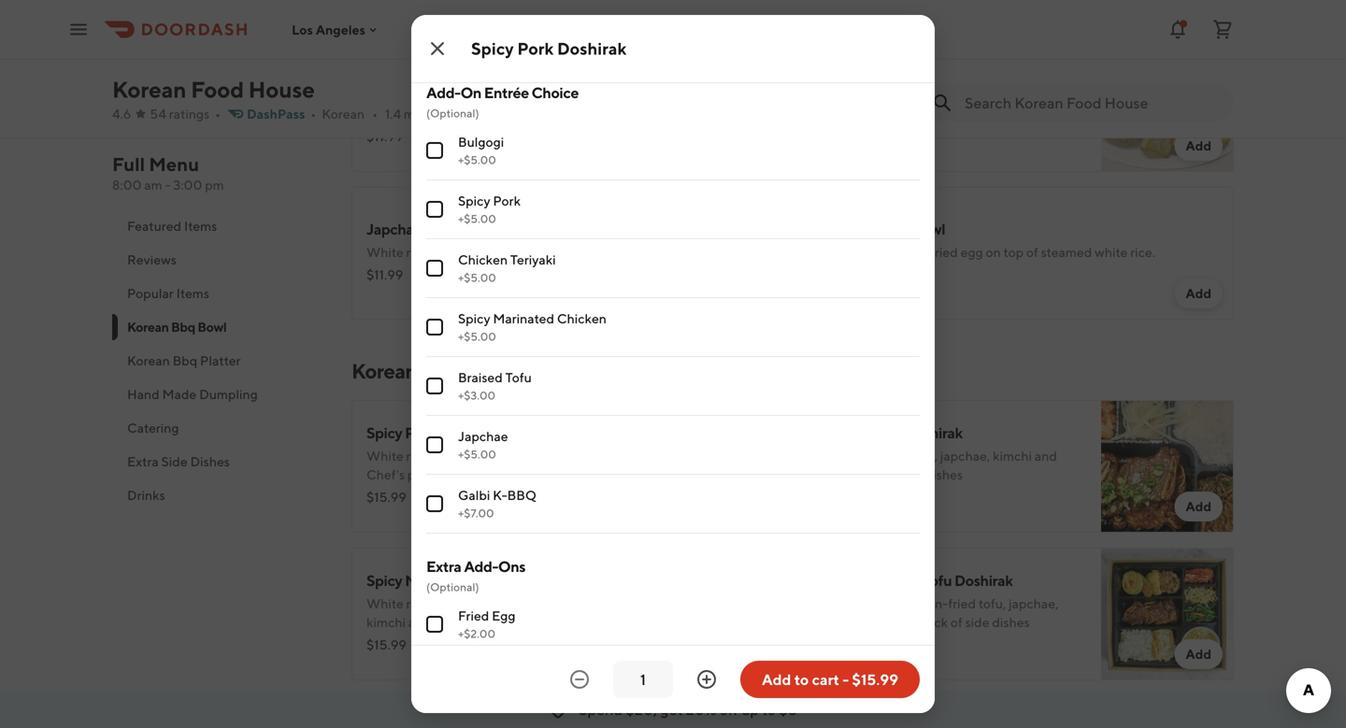 Task type: locate. For each thing, give the bounding box(es) containing it.
doshirak inside dialog
[[557, 38, 627, 58]]

dishes down chicken, in the bottom of the page
[[544, 615, 581, 630]]

1 vertical spatial items
[[176, 286, 209, 301]]

white inside crispy pan-fried tofu bowl white rice, stir-fried vegetables and crispy pan-fried tofu
[[815, 87, 853, 103]]

korean inside button
[[127, 353, 170, 368]]

$13.99
[[815, 637, 855, 653]]

japchae
[[582, 245, 628, 260]]

vegetables inside 'japchae bowl white rice, stir-fried vegetables and japchae $11.99'
[[489, 245, 554, 260]]

add for japchae bowl
[[737, 286, 763, 301]]

los
[[292, 22, 313, 37]]

chicken down japchae
[[557, 311, 607, 326]]

japchae,
[[500, 448, 550, 464], [941, 448, 990, 464], [582, 596, 632, 612], [1009, 596, 1059, 612]]

of inside galbi k-bbq doshirak white rice, la galbi, japchae, kimchi and chef's pick of side dishes
[[884, 467, 896, 482]]

+$5.00 inside the japchae +$5.00
[[458, 448, 496, 461]]

+$5.00
[[458, 153, 496, 166], [458, 212, 496, 225], [458, 271, 496, 284], [458, 330, 496, 343], [458, 448, 496, 461]]

marinated down "chicken teriyaki +$5.00"
[[493, 311, 555, 326]]

pork left the japchae +$5.00
[[405, 424, 436, 442]]

egg right fried
[[492, 608, 516, 624]]

1 vertical spatial k-
[[493, 488, 507, 503]]

$15.99
[[367, 490, 407, 505], [367, 637, 407, 653], [852, 671, 899, 689]]

1 vertical spatial spicy
[[434, 596, 464, 612]]

doshirak up tofu,
[[955, 572, 1013, 590]]

2 vertical spatial bbq
[[507, 488, 537, 503]]

crispy pan-fried tofu bowl white rice, stir-fried vegetables and crispy pan-fried tofu
[[815, 63, 1065, 122]]

+$3.00
[[458, 389, 496, 402]]

- inside button
[[843, 671, 849, 689]]

spicy
[[434, 448, 464, 464], [434, 596, 464, 612]]

1 horizontal spatial galbi
[[815, 424, 851, 442]]

kimchi right galbi,
[[993, 448, 1032, 464]]

0 horizontal spatial marinated
[[405, 572, 473, 590]]

+$5.00 up galbi k-bbq +$7.00
[[458, 448, 496, 461]]

reviews button
[[112, 243, 329, 277]]

doshirak up galbi,
[[905, 424, 963, 442]]

dashpass
[[247, 106, 305, 122]]

0 vertical spatial galbi
[[815, 424, 851, 442]]

• right dashpass
[[311, 106, 316, 122]]

pick
[[408, 467, 432, 482], [856, 467, 881, 482], [475, 615, 499, 630], [923, 615, 948, 630]]

+$5.00 down spicy pork +$5.00
[[458, 271, 496, 284]]

4 +$5.00 from the top
[[458, 330, 496, 343]]

0 vertical spatial braised
[[367, 63, 416, 81]]

close spicy pork doshirak image
[[426, 37, 449, 60]]

vegetables
[[489, 87, 554, 103], [938, 87, 1003, 103], [489, 245, 554, 260]]

dishes inside galbi k-bbq doshirak white rice, la galbi, japchae, kimchi and chef's pick of side dishes
[[925, 467, 963, 482]]

crispy inside crispy pan-fried tofu bowl white rice, stir-fried vegetables and crispy pan-fried tofu
[[1030, 87, 1065, 103]]

kimchi inside galbi k-bbq doshirak white rice, la galbi, japchae, kimchi and chef's pick of side dishes
[[993, 448, 1032, 464]]

0 vertical spatial chicken
[[458, 252, 508, 267]]

tofu inside crispy pan-fried tofu doshirak white rice, crispy pan-fried tofu, japchae, kimchi and chef's pick of side dishes $13.99
[[925, 572, 952, 590]]

+$5.00 down bulgogi
[[458, 153, 496, 166]]

marinated
[[493, 311, 555, 326], [405, 572, 473, 590]]

braised up 1.4
[[367, 63, 416, 81]]

dishes down tofu,
[[992, 615, 1030, 630]]

bbq up korean bbq platter at left
[[171, 319, 195, 335]]

• down food
[[215, 106, 221, 122]]

marinated inside spicy marinated chicken +$5.00
[[493, 311, 555, 326]]

items for featured items
[[184, 218, 217, 234]]

full menu 8:00 am - 3:00 pm
[[112, 153, 224, 193]]

1 horizontal spatial add-
[[464, 558, 498, 576]]

spicy inside the spicy marinated chicken doshirak white rice, spicy marinated chicken, japchae, kimchi and chef's pick of side dishes $15.99
[[367, 572, 402, 590]]

japchae for bowl
[[367, 220, 422, 238]]

0 vertical spatial marinated
[[493, 311, 555, 326]]

featured items button
[[112, 209, 329, 243]]

rice,
[[406, 87, 431, 103], [855, 87, 880, 103], [406, 245, 431, 260], [406, 448, 431, 464], [855, 448, 880, 464], [406, 596, 431, 612], [855, 596, 880, 612]]

fried
[[891, 63, 922, 81], [459, 87, 486, 103], [907, 87, 935, 103], [844, 106, 871, 122], [459, 245, 486, 260], [841, 245, 869, 260], [931, 245, 958, 260], [891, 572, 922, 590], [949, 596, 976, 612]]

braised inside braised tofu bowl white rice, stir-fried vegetables and braised tofu $11.99
[[367, 63, 416, 81]]

add- down close spicy pork doshirak image at top left
[[426, 84, 461, 101]]

japchae for +$5.00
[[458, 429, 508, 444]]

stir- inside braised tofu bowl white rice, stir-fried vegetables and braised tofu $11.99
[[434, 87, 459, 103]]

•
[[215, 106, 221, 122], [311, 106, 316, 122], [372, 106, 378, 122]]

0 horizontal spatial platter
[[200, 353, 241, 368]]

0 vertical spatial to
[[795, 671, 809, 689]]

stir-
[[434, 87, 459, 103], [883, 87, 907, 103], [434, 245, 459, 260]]

0 vertical spatial japchae
[[367, 220, 422, 238]]

pork inside spicy pork +$5.00
[[493, 193, 521, 209]]

2 vertical spatial pork
[[405, 424, 436, 442]]

spicy for spicy pork doshirak
[[471, 38, 514, 58]]

0 vertical spatial pork
[[517, 38, 554, 58]]

1 vertical spatial chicken
[[557, 311, 607, 326]]

kimchi left fried
[[367, 615, 406, 630]]

1 vertical spatial (optional)
[[426, 581, 479, 594]]

54
[[150, 106, 166, 122]]

2 spicy from the top
[[434, 596, 464, 612]]

spicy inside spicy pork +$5.00
[[458, 193, 491, 209]]

Current quantity is 1 number field
[[625, 670, 662, 690]]

$11.99
[[367, 129, 403, 144], [367, 267, 403, 282]]

0 horizontal spatial -
[[165, 177, 171, 193]]

kimchi inside crispy pan-fried tofu doshirak white rice, crispy pan-fried tofu, japchae, kimchi and chef's pick of side dishes $13.99
[[815, 615, 855, 630]]

Item Search search field
[[965, 93, 1219, 113]]

bbq inside galbi k-bbq +$7.00
[[507, 488, 537, 503]]

rice, inside the spicy marinated chicken doshirak white rice, spicy marinated chicken, japchae, kimchi and chef's pick of side dishes $15.99
[[406, 596, 431, 612]]

bbq up la
[[869, 424, 902, 442]]

pork
[[517, 38, 554, 58], [493, 193, 521, 209], [405, 424, 436, 442]]

add to cart - $15.99 button
[[741, 661, 920, 699]]

(optional) down on on the top
[[426, 107, 479, 120]]

2 +$5.00 from the top
[[458, 212, 496, 225]]

spicy marinated chicken doshirak image
[[653, 548, 785, 681]]

korean for korean food house
[[112, 76, 186, 103]]

tofu for bowl
[[419, 63, 448, 81]]

0 horizontal spatial tofu
[[419, 63, 448, 81]]

chef's inside crispy pan-fried tofu doshirak white rice, crispy pan-fried tofu, japchae, kimchi and chef's pick of side dishes $13.99
[[882, 615, 921, 630]]

and inside crispy pan-fried tofu bowl white rice, stir-fried vegetables and crispy pan-fried tofu
[[1005, 87, 1028, 103]]

0 horizontal spatial k-
[[493, 488, 507, 503]]

house
[[248, 76, 315, 103]]

platter for korean bbq platter
[[469, 359, 531, 383]]

+$7.00
[[458, 507, 494, 520]]

1 crispy from the top
[[815, 63, 858, 81]]

spicy left pork, at bottom
[[434, 448, 464, 464]]

0 vertical spatial extra
[[127, 454, 159, 469]]

vegetables inside crispy pan-fried tofu bowl white rice, stir-fried vegetables and crispy pan-fried tofu
[[938, 87, 1003, 103]]

japchae inside add-on entrée choice group
[[458, 429, 508, 444]]

dishes down galbi,
[[925, 467, 963, 482]]

tofu
[[419, 63, 448, 81], [506, 370, 532, 385]]

0 horizontal spatial bbq
[[421, 359, 465, 383]]

rice, inside crispy pan-fried tofu doshirak white rice, crispy pan-fried tofu, japchae, kimchi and chef's pick of side dishes $13.99
[[855, 596, 880, 612]]

braised tofu bowl image
[[653, 39, 785, 172]]

side down pork, at bottom
[[450, 467, 474, 482]]

1 spicy from the top
[[434, 448, 464, 464]]

platter up +$3.00
[[469, 359, 531, 383]]

pan-
[[860, 63, 891, 81], [815, 106, 844, 122], [860, 572, 891, 590], [920, 596, 949, 612]]

japchae bowl image
[[653, 187, 785, 320]]

white inside spicy pork doshirak white rice, spicy pork, japchae, kimchi and chef's pick of side dishes $15.99
[[367, 448, 404, 464]]

1 vertical spatial -
[[843, 671, 849, 689]]

2 (optional) from the top
[[426, 581, 479, 594]]

bbq inside galbi k-bbq doshirak white rice, la galbi, japchae, kimchi and chef's pick of side dishes
[[869, 424, 902, 442]]

0 vertical spatial spicy
[[434, 448, 464, 464]]

tofu down close spicy pork doshirak image at top left
[[419, 63, 448, 81]]

doshirak inside spicy pork doshirak white rice, spicy pork, japchae, kimchi and chef's pick of side dishes $15.99
[[438, 424, 497, 442]]

1 vertical spatial japchae
[[458, 429, 508, 444]]

bbq down the japchae +$5.00
[[507, 488, 537, 503]]

add- up marinated
[[464, 558, 498, 576]]

spicy pork doshirak image
[[653, 400, 785, 533]]

spicy left extra add-ons (optional)
[[367, 572, 402, 590]]

1 vertical spatial egg
[[492, 608, 516, 624]]

chef's inside spicy pork doshirak white rice, spicy pork, japchae, kimchi and chef's pick of side dishes $15.99
[[367, 467, 405, 482]]

1 vertical spatial $11.99
[[367, 267, 403, 282]]

1 vertical spatial marinated
[[405, 572, 473, 590]]

2 horizontal spatial •
[[372, 106, 378, 122]]

kimchi
[[552, 448, 592, 464], [993, 448, 1032, 464], [367, 615, 406, 630], [815, 615, 855, 630]]

tofu inside braised tofu bowl white rice, stir-fried vegetables and braised tofu $11.99
[[419, 63, 448, 81]]

chicken up marinated
[[476, 572, 531, 590]]

pork for spicy pork doshirak
[[517, 38, 554, 58]]

braised tofu +$3.00
[[458, 370, 532, 402]]

0 vertical spatial crispy
[[815, 63, 858, 81]]

1.4
[[385, 106, 401, 122]]

extra add-ons group
[[426, 556, 920, 728]]

bowl inside 'japchae bowl white rice, stir-fried vegetables and japchae $11.99'
[[424, 220, 458, 238]]

0 vertical spatial (optional)
[[426, 107, 479, 120]]

0 horizontal spatial egg
[[492, 608, 516, 624]]

0 vertical spatial items
[[184, 218, 217, 234]]

spicy down "chicken teriyaki +$5.00"
[[458, 311, 491, 326]]

items up the korean bbq bowl
[[176, 286, 209, 301]]

white
[[367, 87, 404, 103], [815, 87, 853, 103], [367, 245, 404, 260], [367, 448, 404, 464], [815, 448, 853, 464], [367, 596, 404, 612], [815, 596, 853, 612]]

kimchi up $13.99
[[815, 615, 855, 630]]

crispy inside crispy pan-fried tofu doshirak white rice, crispy pan-fried tofu, japchae, kimchi and chef's pick of side dishes $13.99
[[815, 572, 858, 590]]

chef's inside the spicy marinated chicken doshirak white rice, spicy marinated chicken, japchae, kimchi and chef's pick of side dishes $15.99
[[434, 615, 472, 630]]

dishes inside the spicy marinated chicken doshirak white rice, spicy marinated chicken, japchae, kimchi and chef's pick of side dishes $15.99
[[544, 615, 581, 630]]

items inside 'featured items' button
[[184, 218, 217, 234]]

0 vertical spatial egg
[[883, 220, 910, 238]]

0 horizontal spatial galbi
[[458, 488, 490, 503]]

0 horizontal spatial to
[[762, 701, 776, 719]]

0 vertical spatial $11.99
[[367, 129, 403, 144]]

add-on entrée choice group
[[426, 82, 920, 534]]

1 +$5.00 from the top
[[458, 153, 496, 166]]

1 vertical spatial galbi
[[458, 488, 490, 503]]

2 crispy from the top
[[815, 572, 858, 590]]

drinks button
[[112, 479, 329, 512]]

add for crispy pan-fried tofu bowl
[[1186, 138, 1212, 153]]

2 horizontal spatial bbq
[[869, 424, 902, 442]]

to left cart
[[795, 671, 809, 689]]

doshirak up chicken, in the bottom of the page
[[533, 572, 592, 590]]

extra left side at the bottom left
[[127, 454, 159, 469]]

items for popular items
[[176, 286, 209, 301]]

bbq up made
[[173, 353, 197, 368]]

choice
[[532, 84, 579, 101]]

platter for korean bbq platter
[[200, 353, 241, 368]]

0 vertical spatial -
[[165, 177, 171, 193]]

0 horizontal spatial add-
[[426, 84, 461, 101]]

• left 1.4
[[372, 106, 378, 122]]

and inside galbi k-bbq doshirak white rice, la galbi, japchae, kimchi and chef's pick of side dishes
[[1035, 448, 1057, 464]]

1 vertical spatial tofu
[[506, 370, 532, 385]]

k- inside galbi k-bbq +$7.00
[[493, 488, 507, 503]]

doshirak inside galbi k-bbq doshirak white rice, la galbi, japchae, kimchi and chef's pick of side dishes
[[905, 424, 963, 442]]

crispy inside crispy pan-fried tofu bowl white rice, stir-fried vegetables and crispy pan-fried tofu
[[815, 63, 858, 81]]

1 horizontal spatial tofu
[[506, 370, 532, 385]]

0 vertical spatial $15.99
[[367, 490, 407, 505]]

chicken inside spicy marinated chicken +$5.00
[[557, 311, 607, 326]]

bbq for platter
[[173, 353, 197, 368]]

1 horizontal spatial -
[[843, 671, 849, 689]]

side inside crispy pan-fried tofu doshirak white rice, crispy pan-fried tofu, japchae, kimchi and chef's pick of side dishes $13.99
[[966, 615, 990, 630]]

to right up
[[762, 701, 776, 719]]

hand
[[127, 387, 160, 402]]

rice, inside galbi k-bbq doshirak white rice, la galbi, japchae, kimchi and chef's pick of side dishes
[[855, 448, 880, 464]]

spicy pork doshirak
[[471, 38, 627, 58]]

marinated up fried
[[405, 572, 473, 590]]

chicken left teriyaki
[[458, 252, 508, 267]]

egg
[[883, 220, 910, 238], [492, 608, 516, 624]]

1 vertical spatial crispy
[[883, 596, 918, 612]]

items inside popular items button
[[176, 286, 209, 301]]

side down tofu,
[[966, 615, 990, 630]]

1 (optional) from the top
[[426, 107, 479, 120]]

add button for crispy pan-fried tofu bowl
[[1175, 131, 1223, 161]]

1 horizontal spatial egg
[[883, 220, 910, 238]]

fried inside 'japchae bowl white rice, stir-fried vegetables and japchae $11.99'
[[459, 245, 486, 260]]

+$5.00 up korean bbq platter
[[458, 330, 496, 343]]

spicy up entrée
[[471, 38, 514, 58]]

1 horizontal spatial k-
[[854, 424, 869, 442]]

spicy inside spicy pork doshirak white rice, spicy pork, japchae, kimchi and chef's pick of side dishes $15.99
[[367, 424, 402, 442]]

0 horizontal spatial extra
[[127, 454, 159, 469]]

korean bbq platter
[[352, 359, 531, 383]]

egg up spam on the right of the page
[[883, 220, 910, 238]]

doshirak up pork, at bottom
[[438, 424, 497, 442]]

japchae, inside spicy pork doshirak white rice, spicy pork, japchae, kimchi and chef's pick of side dishes $15.99
[[500, 448, 550, 464]]

add- inside extra add-ons (optional)
[[464, 558, 498, 576]]

3 +$5.00 from the top
[[458, 271, 496, 284]]

add for galbi k-bbq doshirak
[[1186, 499, 1212, 514]]

bulgogi
[[458, 134, 504, 150]]

catering
[[127, 420, 179, 436]]

japchae, inside the spicy marinated chicken doshirak white rice, spicy marinated chicken, japchae, kimchi and chef's pick of side dishes $15.99
[[582, 596, 632, 612]]

side down chicken, in the bottom of the page
[[517, 615, 541, 630]]

0 vertical spatial tofu
[[419, 63, 448, 81]]

None checkbox
[[426, 201, 443, 218], [426, 319, 443, 336], [426, 437, 443, 454], [426, 496, 443, 512], [426, 616, 443, 633], [426, 201, 443, 218], [426, 319, 443, 336], [426, 437, 443, 454], [426, 496, 443, 512], [426, 616, 443, 633]]

dishes down pork, at bottom
[[477, 467, 514, 482]]

extra inside extra add-ons (optional)
[[426, 558, 461, 576]]

crispy
[[1030, 87, 1065, 103], [883, 596, 918, 612]]

spicy down extra add-ons (optional)
[[434, 596, 464, 612]]

japchae, right galbi,
[[941, 448, 990, 464]]

1 vertical spatial $15.99
[[367, 637, 407, 653]]

braised up +$3.00
[[458, 370, 503, 385]]

spend $20, get 20% off up to $5
[[579, 701, 798, 719]]

rice, inside spicy pork doshirak white rice, spicy pork, japchae, kimchi and chef's pick of side dishes $15.99
[[406, 448, 431, 464]]

menu
[[149, 153, 199, 175]]

8:00
[[112, 177, 142, 193]]

braised inside braised tofu +$3.00
[[458, 370, 503, 385]]

japchae, right chicken, in the bottom of the page
[[582, 596, 632, 612]]

japchae inside 'japchae bowl white rice, stir-fried vegetables and japchae $11.99'
[[367, 220, 422, 238]]

off
[[720, 701, 739, 719]]

2 • from the left
[[311, 106, 316, 122]]

1 vertical spatial crispy
[[815, 572, 858, 590]]

+$5.00 inside spicy pork +$5.00
[[458, 212, 496, 225]]

items
[[184, 218, 217, 234], [176, 286, 209, 301]]

marinated for +$5.00
[[493, 311, 555, 326]]

spicy down bulgogi +$5.00
[[458, 193, 491, 209]]

1 horizontal spatial to
[[795, 671, 809, 689]]

pork up 'japchae bowl white rice, stir-fried vegetables and japchae $11.99'
[[493, 193, 521, 209]]

tofu,
[[979, 596, 1006, 612]]

extra for side
[[127, 454, 159, 469]]

1 vertical spatial bbq
[[869, 424, 902, 442]]

featured items
[[127, 218, 217, 234]]

0 vertical spatial add-
[[426, 84, 461, 101]]

add button
[[1175, 131, 1223, 161], [726, 279, 774, 309], [1175, 279, 1223, 309], [1175, 492, 1223, 522], [726, 640, 774, 670], [1175, 640, 1223, 670]]

54 ratings •
[[150, 106, 221, 122]]

- right cart
[[843, 671, 849, 689]]

and
[[557, 87, 579, 103], [1005, 87, 1028, 103], [856, 220, 881, 238], [557, 245, 579, 260], [906, 245, 928, 260], [594, 448, 617, 464], [1035, 448, 1057, 464], [408, 615, 431, 630], [857, 615, 880, 630]]

1 vertical spatial extra
[[426, 558, 461, 576]]

1 vertical spatial bbq
[[173, 353, 197, 368]]

5 +$5.00 from the top
[[458, 448, 496, 461]]

bbq up +$3.00
[[421, 359, 465, 383]]

(optional)
[[426, 107, 479, 120], [426, 581, 479, 594]]

2 vertical spatial $15.99
[[852, 671, 899, 689]]

- right "am"
[[165, 177, 171, 193]]

marinated for doshirak
[[405, 572, 473, 590]]

chicken inside the spicy marinated chicken doshirak white rice, spicy marinated chicken, japchae, kimchi and chef's pick of side dishes $15.99
[[476, 572, 531, 590]]

1 vertical spatial braised
[[458, 370, 503, 385]]

bowl inside braised tofu bowl white rice, stir-fried vegetables and braised tofu $11.99
[[451, 63, 484, 81]]

3 • from the left
[[372, 106, 378, 122]]

k-
[[854, 424, 869, 442], [493, 488, 507, 503]]

add-
[[426, 84, 461, 101], [464, 558, 498, 576]]

extra up fried
[[426, 558, 461, 576]]

0 vertical spatial k-
[[854, 424, 869, 442]]

2 vertical spatial chicken
[[476, 572, 531, 590]]

doshirak inside the spicy marinated chicken doshirak white rice, spicy marinated chicken, japchae, kimchi and chef's pick of side dishes $15.99
[[533, 572, 592, 590]]

white inside 'japchae bowl white rice, stir-fried vegetables and japchae $11.99'
[[367, 245, 404, 260]]

galbi for doshirak
[[815, 424, 851, 442]]

None checkbox
[[426, 142, 443, 159], [426, 260, 443, 277], [426, 378, 443, 395], [426, 142, 443, 159], [426, 260, 443, 277], [426, 378, 443, 395]]

doshirak up braised
[[557, 38, 627, 58]]

1 horizontal spatial extra
[[426, 558, 461, 576]]

1 horizontal spatial marinated
[[493, 311, 555, 326]]

marinated inside the spicy marinated chicken doshirak white rice, spicy marinated chicken, japchae, kimchi and chef's pick of side dishes $15.99
[[405, 572, 473, 590]]

1 • from the left
[[215, 106, 221, 122]]

0 horizontal spatial japchae
[[367, 220, 422, 238]]

1 horizontal spatial braised
[[458, 370, 503, 385]]

0 horizontal spatial •
[[215, 106, 221, 122]]

pork inside spicy pork doshirak white rice, spicy pork, japchae, kimchi and chef's pick of side dishes $15.99
[[405, 424, 436, 442]]

items up reviews button
[[184, 218, 217, 234]]

0 horizontal spatial braised
[[367, 63, 416, 81]]

2 $11.99 from the top
[[367, 267, 403, 282]]

white inside crispy pan-fried tofu doshirak white rice, crispy pan-fried tofu, japchae, kimchi and chef's pick of side dishes $13.99
[[815, 596, 853, 612]]

1 horizontal spatial platter
[[469, 359, 531, 383]]

1 horizontal spatial crispy
[[1030, 87, 1065, 103]]

0 vertical spatial crispy
[[1030, 87, 1065, 103]]

1 $11.99 from the top
[[367, 129, 403, 144]]

1 horizontal spatial •
[[311, 106, 316, 122]]

+$2.00
[[458, 627, 496, 641]]

1 horizontal spatial bbq
[[507, 488, 537, 503]]

extra
[[127, 454, 159, 469], [426, 558, 461, 576]]

and inside 'japchae bowl white rice, stir-fried vegetables and japchae $11.99'
[[557, 245, 579, 260]]

japchae, right pork, at bottom
[[500, 448, 550, 464]]

0 horizontal spatial crispy
[[883, 596, 918, 612]]

to
[[795, 671, 809, 689], [762, 701, 776, 719]]

kimchi right the japchae +$5.00
[[552, 448, 592, 464]]

side
[[450, 467, 474, 482], [899, 467, 923, 482], [517, 615, 541, 630], [966, 615, 990, 630]]

+$5.00 inside spicy marinated chicken +$5.00
[[458, 330, 496, 343]]

0 vertical spatial bbq
[[171, 319, 195, 335]]

braised
[[367, 63, 416, 81], [458, 370, 503, 385]]

side down galbi,
[[899, 467, 923, 482]]

platter up hand made dumpling button
[[200, 353, 241, 368]]

1 horizontal spatial japchae
[[458, 429, 508, 444]]

japchae, right tofu,
[[1009, 596, 1059, 612]]

1 vertical spatial add-
[[464, 558, 498, 576]]

spicy down korean bbq platter
[[367, 424, 402, 442]]

extra for add-
[[426, 558, 461, 576]]

spicy inside spicy marinated chicken +$5.00
[[458, 311, 491, 326]]

galbi inside galbi k-bbq +$7.00
[[458, 488, 490, 503]]

japchae
[[367, 220, 422, 238], [458, 429, 508, 444]]

japchae +$5.00
[[458, 429, 508, 461]]

+$5.00 up "chicken teriyaki +$5.00"
[[458, 212, 496, 225]]

1 vertical spatial pork
[[493, 193, 521, 209]]

pork up choice
[[517, 38, 554, 58]]

(optional) up fried
[[426, 581, 479, 594]]

increase quantity by 1 image
[[696, 669, 718, 691]]

tofu down spicy marinated chicken +$5.00
[[506, 370, 532, 385]]



Task type: describe. For each thing, give the bounding box(es) containing it.
steamed
[[1041, 245, 1092, 260]]

pork,
[[467, 448, 497, 464]]

k- for +$7.00
[[493, 488, 507, 503]]

food
[[191, 76, 244, 103]]

spicy for spicy marinated chicken +$5.00
[[458, 311, 491, 326]]

korean for korean bbq bowl
[[127, 319, 169, 335]]

galbi k-bbq +$7.00
[[458, 488, 537, 520]]

catering button
[[112, 411, 329, 445]]

white inside galbi k-bbq doshirak white rice, la galbi, japchae, kimchi and chef's pick of side dishes
[[815, 448, 853, 464]]

egg inside fried egg +$2.00
[[492, 608, 516, 624]]

$5
[[779, 701, 798, 719]]

galbi k-bbq doshirak white rice, la galbi, japchae, kimchi and chef's pick of side dishes
[[815, 424, 1057, 482]]

crispy pan-fried tofu doshirak white rice, crispy pan-fried tofu, japchae, kimchi and chef's pick of side dishes $13.99
[[815, 572, 1059, 653]]

japchae, inside crispy pan-fried tofu doshirak white rice, crispy pan-fried tofu, japchae, kimchi and chef's pick of side dishes $13.99
[[1009, 596, 1059, 612]]

popular items button
[[112, 277, 329, 310]]

add button for japchae bowl
[[726, 279, 774, 309]]

and inside braised tofu bowl white rice, stir-fried vegetables and braised tofu $11.99
[[557, 87, 579, 103]]

galbi for +$7.00
[[458, 488, 490, 503]]

cart
[[812, 671, 840, 689]]

spicy for spicy pork doshirak white rice, spicy pork, japchae, kimchi and chef's pick of side dishes $15.99
[[367, 424, 402, 442]]

egg
[[961, 245, 983, 260]]

korean bbq platter button
[[112, 344, 329, 378]]

galbi,
[[903, 448, 938, 464]]

add- inside add-on entrée choice (optional)
[[426, 84, 461, 101]]

spicy pork doshirak white rice, spicy pork, japchae, kimchi and chef's pick of side dishes $15.99
[[367, 424, 617, 505]]

chicken teriyaki doshirak image
[[653, 696, 785, 728]]

galbi k-bbq doshirak image
[[1102, 400, 1234, 533]]

dishes inside crispy pan-fried tofu doshirak white rice, crispy pan-fried tofu, japchae, kimchi and chef's pick of side dishes $13.99
[[992, 615, 1030, 630]]

bulgogi +$5.00
[[458, 134, 504, 166]]

1 vertical spatial to
[[762, 701, 776, 719]]

spicy marinated chicken +$5.00
[[458, 311, 607, 343]]

chicken for +$5.00
[[557, 311, 607, 326]]

pick inside galbi k-bbq doshirak white rice, la galbi, japchae, kimchi and chef's pick of side dishes
[[856, 467, 881, 482]]

mi
[[404, 106, 418, 122]]

stir- inside 'japchae bowl white rice, stir-fried vegetables and japchae $11.99'
[[434, 245, 459, 260]]

spicy inside the spicy marinated chicken doshirak white rice, spicy marinated chicken, japchae, kimchi and chef's pick of side dishes $15.99
[[434, 596, 464, 612]]

korean bbq bowl
[[127, 319, 227, 335]]

dishes inside spicy pork doshirak white rice, spicy pork, japchae, kimchi and chef's pick of side dishes $15.99
[[477, 467, 514, 482]]

rice, inside crispy pan-fried tofu bowl white rice, stir-fried vegetables and crispy pan-fried tofu
[[855, 87, 880, 103]]

add button for galbi k-bbq doshirak
[[1175, 492, 1223, 522]]

notification bell image
[[1167, 18, 1189, 41]]

$20,
[[626, 701, 657, 719]]

angeles
[[316, 22, 366, 37]]

chicken for doshirak
[[476, 572, 531, 590]]

white inside braised tofu bowl white rice, stir-fried vegetables and braised tofu $11.99
[[367, 87, 404, 103]]

20%
[[686, 701, 717, 719]]

pm
[[205, 177, 224, 193]]

teriyaki
[[510, 252, 556, 267]]

top
[[1004, 245, 1024, 260]]

drinks
[[127, 488, 165, 503]]

of inside crispy pan-fried tofu doshirak white rice, crispy pan-fried tofu, japchae, kimchi and chef's pick of side dishes $13.99
[[951, 615, 963, 630]]

white
[[1095, 245, 1128, 260]]

chicken teriyaki +$5.00
[[458, 252, 556, 284]]

kimchi inside spicy pork doshirak white rice, spicy pork, japchae, kimchi and chef's pick of side dishes $15.99
[[552, 448, 592, 464]]

korean for korean bbq platter
[[352, 359, 417, 383]]

crispy inside crispy pan-fried tofu doshirak white rice, crispy pan-fried tofu, japchae, kimchi and chef's pick of side dishes $13.99
[[883, 596, 918, 612]]

add button for spicy marinated chicken doshirak
[[726, 640, 774, 670]]

tofu for +$3.00
[[506, 370, 532, 385]]

spicy pork +$5.00
[[458, 193, 521, 225]]

up
[[742, 701, 759, 719]]

crispy for crispy pan-fried tofu bowl
[[815, 63, 858, 81]]

extra add-ons (optional)
[[426, 558, 526, 594]]

3:00
[[173, 177, 202, 193]]

extra side dishes button
[[112, 445, 329, 479]]

0 items, open order cart image
[[1212, 18, 1234, 41]]

pork for spicy pork +$5.00
[[493, 193, 521, 209]]

bowl inside crispy pan-fried tofu bowl white rice, stir-fried vegetables and crispy pan-fried tofu
[[955, 63, 988, 81]]

curry bowl image
[[1102, 0, 1234, 24]]

add for spicy marinated chicken doshirak
[[737, 647, 763, 662]]

• for dashpass •
[[311, 106, 316, 122]]

pick inside the spicy marinated chicken doshirak white rice, spicy marinated chicken, japchae, kimchi and chef's pick of side dishes $15.99
[[475, 615, 499, 630]]

japchae, inside galbi k-bbq doshirak white rice, la galbi, japchae, kimchi and chef's pick of side dishes
[[941, 448, 990, 464]]

and inside the spicy marinated chicken doshirak white rice, spicy marinated chicken, japchae, kimchi and chef's pick of side dishes $15.99
[[408, 615, 431, 630]]

of inside spicy pork doshirak white rice, spicy pork, japchae, kimchi and chef's pick of side dishes $15.99
[[435, 467, 447, 482]]

korean for korean bbq platter
[[127, 353, 170, 368]]

add inside button
[[762, 671, 792, 689]]

braised
[[582, 87, 625, 103]]

dishes
[[190, 454, 230, 469]]

$15.99 inside spicy pork doshirak white rice, spicy pork, japchae, kimchi and chef's pick of side dishes $15.99
[[367, 490, 407, 505]]

spicy for spicy pork +$5.00
[[458, 193, 491, 209]]

of inside the spam and egg bowl pan fried spam and fried egg on top of steamed white rice.
[[1027, 245, 1039, 260]]

braised tofu bowl white rice, stir-fried vegetables and braised tofu $11.99
[[367, 63, 625, 144]]

on
[[461, 84, 482, 101]]

pick inside spicy pork doshirak white rice, spicy pork, japchae, kimchi and chef's pick of side dishes $15.99
[[408, 467, 432, 482]]

korean bbq platter
[[127, 353, 241, 368]]

add button for crispy pan-fried tofu doshirak
[[1175, 640, 1223, 670]]

braised for bowl
[[367, 63, 416, 81]]

kimchi inside the spicy marinated chicken doshirak white rice, spicy marinated chicken, japchae, kimchi and chef's pick of side dishes $15.99
[[367, 615, 406, 630]]

spam
[[815, 220, 853, 238]]

side
[[161, 454, 188, 469]]

rice, inside 'japchae bowl white rice, stir-fried vegetables and japchae $11.99'
[[406, 245, 431, 260]]

$15.99 inside add to cart - $15.99 button
[[852, 671, 899, 689]]

entrée
[[484, 84, 529, 101]]

popular items
[[127, 286, 209, 301]]

of inside the spicy marinated chicken doshirak white rice, spicy marinated chicken, japchae, kimchi and chef's pick of side dishes $15.99
[[502, 615, 514, 630]]

side inside spicy pork doshirak white rice, spicy pork, japchae, kimchi and chef's pick of side dishes $15.99
[[450, 467, 474, 482]]

pan
[[815, 245, 838, 260]]

spam and egg bowl pan fried spam and fried egg on top of steamed white rice.
[[815, 220, 1156, 260]]

vegetables inside braised tofu bowl white rice, stir-fried vegetables and braised tofu $11.99
[[489, 87, 554, 103]]

pork for spicy pork doshirak white rice, spicy pork, japchae, kimchi and chef's pick of side dishes $15.99
[[405, 424, 436, 442]]

add for crispy pan-fried tofu doshirak
[[1186, 647, 1212, 662]]

$15.99 inside the spicy marinated chicken doshirak white rice, spicy marinated chicken, japchae, kimchi and chef's pick of side dishes $15.99
[[367, 637, 407, 653]]

made
[[162, 387, 197, 402]]

korean food house
[[112, 76, 315, 103]]

add to cart - $15.99
[[762, 671, 899, 689]]

to inside add to cart - $15.99 button
[[795, 671, 809, 689]]

open menu image
[[67, 18, 90, 41]]

fried
[[458, 608, 489, 624]]

chicken,
[[530, 596, 580, 612]]

on
[[986, 245, 1001, 260]]

k- for doshirak
[[854, 424, 869, 442]]

dashpass •
[[247, 106, 316, 122]]

chicken inside "chicken teriyaki +$5.00"
[[458, 252, 508, 267]]

bbq for bowl
[[171, 319, 195, 335]]

and inside spicy pork doshirak white rice, spicy pork, japchae, kimchi and chef's pick of side dishes $15.99
[[594, 448, 617, 464]]

(optional) inside add-on entrée choice (optional)
[[426, 107, 479, 120]]

(optional) inside extra add-ons (optional)
[[426, 581, 479, 594]]

bbq for doshirak
[[869, 424, 902, 442]]

featured
[[127, 218, 181, 234]]

am
[[144, 177, 162, 193]]

decrease quantity by 1 image
[[569, 669, 591, 691]]

fried inside braised tofu bowl white rice, stir-fried vegetables and braised tofu $11.99
[[459, 87, 486, 103]]

hand made dumpling button
[[112, 378, 329, 411]]

+$5.00 inside "chicken teriyaki +$5.00"
[[458, 271, 496, 284]]

extra side dishes
[[127, 454, 230, 469]]

egg inside the spam and egg bowl pan fried spam and fried egg on top of steamed white rice.
[[883, 220, 910, 238]]

$11.99 inside braised tofu bowl white rice, stir-fried vegetables and braised tofu $11.99
[[367, 129, 403, 144]]

stir- inside crispy pan-fried tofu bowl white rice, stir-fried vegetables and crispy pan-fried tofu
[[883, 87, 907, 103]]

japchae bowl white rice, stir-fried vegetables and japchae $11.99
[[367, 220, 628, 282]]

+$5.00 inside bulgogi +$5.00
[[458, 153, 496, 166]]

get
[[660, 701, 683, 719]]

rice.
[[1131, 245, 1156, 260]]

ratings
[[169, 106, 210, 122]]

reviews
[[127, 252, 177, 267]]

spicy marinated chicken doshirak white rice, spicy marinated chicken, japchae, kimchi and chef's pick of side dishes $15.99
[[367, 572, 632, 653]]

spicy for spicy marinated chicken doshirak white rice, spicy marinated chicken, japchae, kimchi and chef's pick of side dishes $15.99
[[367, 572, 402, 590]]

pick inside crispy pan-fried tofu doshirak white rice, crispy pan-fried tofu, japchae, kimchi and chef's pick of side dishes $13.99
[[923, 615, 948, 630]]

braised for +$3.00
[[458, 370, 503, 385]]

0 vertical spatial bbq
[[421, 359, 465, 383]]

crispy for crispy pan-fried tofu doshirak
[[815, 572, 858, 590]]

spam
[[871, 245, 903, 260]]

la
[[883, 448, 900, 464]]

los angeles button
[[292, 22, 380, 37]]

side inside galbi k-bbq doshirak white rice, la galbi, japchae, kimchi and chef's pick of side dishes
[[899, 467, 923, 482]]

korean • 1.4 mi
[[322, 106, 418, 122]]

white inside the spicy marinated chicken doshirak white rice, spicy marinated chicken, japchae, kimchi and chef's pick of side dishes $15.99
[[367, 596, 404, 612]]

crispy pan-fried tofu doshirak image
[[1102, 548, 1234, 681]]

spicy inside spicy pork doshirak white rice, spicy pork, japchae, kimchi and chef's pick of side dishes $15.99
[[434, 448, 464, 464]]

$11.99 inside 'japchae bowl white rice, stir-fried vegetables and japchae $11.99'
[[367, 267, 403, 282]]

chef's inside galbi k-bbq doshirak white rice, la galbi, japchae, kimchi and chef's pick of side dishes
[[815, 467, 854, 482]]

bowl inside the spam and egg bowl pan fried spam and fried egg on top of steamed white rice.
[[912, 220, 946, 238]]

rice, inside braised tofu bowl white rice, stir-fried vegetables and braised tofu $11.99
[[406, 87, 431, 103]]

add-on entrée choice (optional)
[[426, 84, 579, 120]]

doshirak inside crispy pan-fried tofu doshirak white rice, crispy pan-fried tofu, japchae, kimchi and chef's pick of side dishes $13.99
[[955, 572, 1013, 590]]

korean for korean • 1.4 mi
[[322, 106, 365, 122]]

side inside the spicy marinated chicken doshirak white rice, spicy marinated chicken, japchae, kimchi and chef's pick of side dishes $15.99
[[517, 615, 541, 630]]

- inside full menu 8:00 am - 3:00 pm
[[165, 177, 171, 193]]

fried egg +$2.00
[[458, 608, 516, 641]]

bbq for +$7.00
[[507, 488, 537, 503]]

4.6
[[112, 106, 131, 122]]

marinated
[[467, 596, 528, 612]]

dumpling
[[199, 387, 258, 402]]

spicy pork doshirak dialog
[[411, 0, 935, 728]]

tofu inside braised tofu bowl white rice, stir-fried vegetables and braised tofu $11.99
[[367, 106, 391, 122]]

ons
[[498, 558, 526, 576]]

hand made dumpling
[[127, 387, 258, 402]]

• for korean • 1.4 mi
[[372, 106, 378, 122]]

and inside crispy pan-fried tofu doshirak white rice, crispy pan-fried tofu, japchae, kimchi and chef's pick of side dishes $13.99
[[857, 615, 880, 630]]

spend
[[579, 701, 623, 719]]

crispy pan-fried tofu bowl image
[[1102, 39, 1234, 172]]



Task type: vqa. For each thing, say whether or not it's contained in the screenshot.


